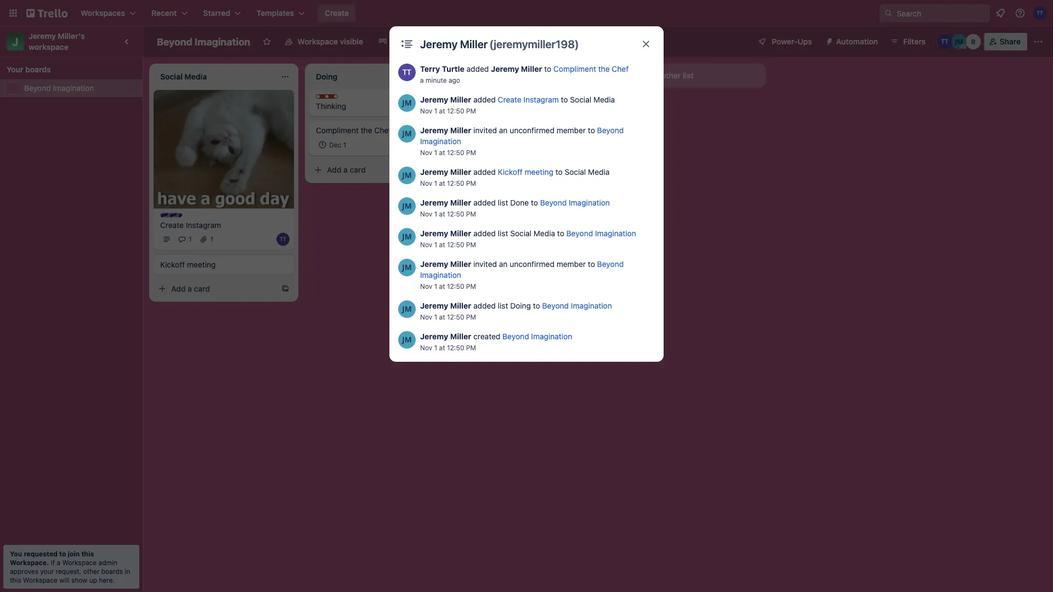 Task type: vqa. For each thing, say whether or not it's contained in the screenshot.
BOARDS to the bottom
yes



Task type: locate. For each thing, give the bounding box(es) containing it.
0 horizontal spatial card
[[194, 284, 210, 293]]

nov 1 at 12:50 pm link down create from template… image
[[420, 179, 476, 187]]

2 horizontal spatial workspace
[[297, 37, 338, 46]]

jeremy inside terry turtle added jeremy miller to compliment the chef a minute ago
[[491, 64, 519, 73]]

card down terry turtle added jeremy miller to compliment the chef a minute ago at the top of page
[[505, 100, 522, 109]]

join
[[68, 550, 80, 558]]

added down jeremy miller added list done to beyond imagination nov 1 at 12:50 pm
[[473, 229, 496, 238]]

0 horizontal spatial compliment the chef link
[[316, 125, 443, 136]]

imagination inside jeremy miller added list done to beyond imagination nov 1 at 12:50 pm
[[569, 198, 610, 207]]

5 nov from the top
[[420, 241, 432, 248]]

added right create from template… image
[[473, 168, 496, 177]]

if a workspace admin approves your request, other boards in this workspace will show up here.
[[10, 559, 130, 584]]

1 horizontal spatial the
[[598, 64, 610, 73]]

1 vertical spatial member
[[557, 260, 586, 269]]

instagram down terry turtle added jeremy miller to compliment the chef a minute ago at the top of page
[[523, 95, 559, 104]]

add left "another"
[[636, 71, 651, 80]]

nov 1 at 12:50 pm link down ago at the top of page
[[420, 107, 476, 115]]

card
[[505, 100, 522, 109], [350, 165, 366, 174], [194, 284, 210, 293]]

1 vertical spatial media
[[588, 168, 610, 177]]

8 at from the top
[[439, 344, 445, 352]]

your
[[7, 65, 23, 74]]

3 jeremy miller (jeremymiller198) image from the top
[[398, 331, 416, 349]]

create inside 'button'
[[325, 9, 349, 18]]

1 horizontal spatial kickoff meeting link
[[498, 168, 553, 177]]

added
[[467, 64, 489, 73], [473, 95, 496, 104], [473, 168, 496, 177], [473, 198, 496, 207], [473, 229, 496, 238], [473, 301, 496, 310]]

2 member from the top
[[557, 260, 586, 269]]

0 horizontal spatial chef
[[374, 126, 391, 135]]

added for instagram
[[473, 95, 496, 104]]

unconfirmed
[[510, 126, 554, 135], [510, 260, 554, 269]]

power-
[[772, 37, 798, 46]]

4 12:50 from the top
[[447, 210, 464, 218]]

r up create from template… image
[[437, 142, 441, 148]]

added for doing
[[473, 301, 496, 310]]

create instagram link
[[498, 95, 559, 104], [160, 220, 287, 231]]

requested
[[24, 550, 58, 558]]

1 horizontal spatial compliment
[[553, 64, 596, 73]]

compliment the chef link
[[553, 64, 629, 73], [316, 125, 443, 136]]

terry turtle (terryturtle) image
[[937, 34, 953, 49], [398, 64, 416, 81], [401, 138, 415, 151], [276, 233, 290, 246]]

1 vertical spatial the
[[361, 126, 372, 135]]

4 at from the top
[[439, 210, 445, 218]]

miller
[[460, 37, 488, 50], [521, 64, 542, 73], [450, 95, 471, 104], [450, 126, 471, 135], [450, 168, 471, 177], [450, 198, 471, 207], [450, 229, 471, 238], [450, 260, 471, 269], [450, 301, 471, 310], [450, 332, 471, 341]]

2 vertical spatial jeremy miller (jeremymiller198) image
[[398, 331, 416, 349]]

added right 'turtle'
[[467, 64, 489, 73]]

1 horizontal spatial this
[[81, 550, 94, 558]]

1 horizontal spatial add a card
[[327, 165, 366, 174]]

nov inside jeremy miller added kickoff meeting to social media nov 1 at 12:50 pm
[[420, 179, 432, 187]]

jeremy miller (jeremymiller198) image for added
[[398, 167, 416, 184]]

beyond imagination link
[[24, 83, 136, 94], [420, 126, 624, 146], [540, 198, 610, 207], [566, 229, 636, 238], [420, 260, 624, 280], [542, 301, 612, 310], [502, 332, 572, 341]]

create instagram link up the kickoff meeting
[[160, 220, 287, 231]]

1 horizontal spatial chef
[[612, 64, 629, 73]]

12:50 inside jeremy miller added list social media to beyond imagination nov 1 at 12:50 pm
[[447, 241, 464, 248]]

3 at from the top
[[439, 179, 445, 187]]

workspace down join
[[62, 559, 97, 567]]

7 pm from the top
[[466, 313, 476, 321]]

this down approves
[[10, 576, 21, 584]]

added inside jeremy miller added list done to beyond imagination nov 1 at 12:50 pm
[[473, 198, 496, 207]]

imagination
[[195, 36, 250, 47], [53, 84, 94, 93], [420, 137, 461, 146], [569, 198, 610, 207], [595, 229, 636, 238], [420, 271, 461, 280], [571, 301, 612, 310], [531, 332, 572, 341]]

list left done
[[498, 198, 508, 207]]

0 horizontal spatial meeting
[[187, 260, 216, 269]]

a down dec 1 at the top left of the page
[[343, 165, 348, 174]]

a right the if
[[57, 559, 60, 567]]

visible
[[340, 37, 363, 46]]

1 at from the top
[[439, 107, 445, 115]]

kickoff meeting link up done
[[498, 168, 553, 177]]

create instagram link down terry turtle added jeremy miller to compliment the chef a minute ago at the top of page
[[498, 95, 559, 104]]

an down jeremy miller added list social media to beyond imagination nov 1 at 12:50 pm
[[499, 260, 508, 269]]

turtle
[[442, 64, 464, 73]]

added inside jeremy miller added kickoff meeting to social media nov 1 at 12:50 pm
[[473, 168, 496, 177]]

r button up create from template… image
[[432, 138, 445, 151]]

2 vertical spatial create
[[160, 220, 184, 229]]

beyond
[[157, 36, 192, 47], [24, 84, 51, 93], [597, 126, 624, 135], [540, 198, 567, 207], [566, 229, 593, 238], [597, 260, 624, 269], [542, 301, 569, 310], [502, 332, 529, 341]]

1 invited from the top
[[473, 126, 497, 135]]

workspace visible
[[297, 37, 363, 46]]

Dec 1 checkbox
[[316, 138, 349, 151]]

create up workspace visible
[[325, 9, 349, 18]]

list inside the 'jeremy miller added list doing to beyond imagination nov 1 at 12:50 pm'
[[498, 301, 508, 310]]

meeting down "create instagram" on the left of page
[[187, 260, 216, 269]]

boards inside if a workspace admin approves your request, other boards in this workspace will show up here.
[[101, 568, 123, 575]]

r left share 'button'
[[971, 38, 976, 46]]

0 vertical spatial r button
[[966, 34, 981, 49]]

0 vertical spatial compliment the chef link
[[553, 64, 629, 73]]

dec 1
[[329, 141, 346, 149]]

0 vertical spatial chef
[[612, 64, 629, 73]]

nov
[[420, 107, 432, 115], [420, 149, 432, 156], [420, 179, 432, 187], [420, 210, 432, 218], [420, 241, 432, 248], [420, 282, 432, 290], [420, 313, 432, 321], [420, 344, 432, 352]]

0 vertical spatial jeremy miller invited an unconfirmed member to
[[420, 126, 597, 135]]

add another list
[[636, 71, 694, 80]]

0 horizontal spatial create instagram link
[[160, 220, 287, 231]]

list right "another"
[[683, 71, 694, 80]]

a inside if a workspace admin approves your request, other boards in this workspace will show up here.
[[57, 559, 60, 567]]

beyond inside jeremy miller created beyond imagination nov 1 at 12:50 pm
[[502, 332, 529, 341]]

8 12:50 from the top
[[447, 344, 464, 352]]

2 horizontal spatial add a card button
[[465, 95, 588, 113]]

media inside the jeremy miller added create instagram to social media nov 1 at 12:50 pm
[[593, 95, 615, 104]]

2 horizontal spatial add a card
[[483, 100, 522, 109]]

a for add a card button to the left
[[188, 284, 192, 293]]

12:50 inside jeremy miller added list done to beyond imagination nov 1 at 12:50 pm
[[447, 210, 464, 218]]

added inside the 'jeremy miller added list doing to beyond imagination nov 1 at 12:50 pm'
[[473, 301, 496, 310]]

an
[[499, 126, 508, 135], [499, 260, 508, 269]]

0 vertical spatial boards
[[25, 65, 51, 74]]

media for meeting
[[588, 168, 610, 177]]

2 pm from the top
[[466, 149, 476, 156]]

3 nov from the top
[[420, 179, 432, 187]]

a down the kickoff meeting
[[188, 284, 192, 293]]

invited down jeremy miller added list social media to beyond imagination nov 1 at 12:50 pm
[[473, 260, 497, 269]]

0 vertical spatial this
[[81, 550, 94, 558]]

1 jeremy miller invited an unconfirmed member to from the top
[[420, 126, 597, 135]]

1 horizontal spatial instagram
[[523, 95, 559, 104]]

workspace left the visible
[[297, 37, 338, 46]]

beyond inside jeremy miller added list done to beyond imagination nov 1 at 12:50 pm
[[540, 198, 567, 207]]

color: bold red, title: "thoughts" element
[[316, 94, 357, 103]]

create from template… image
[[592, 100, 601, 109], [281, 284, 290, 293]]

1 horizontal spatial create from template… image
[[592, 100, 601, 109]]

to inside the 'jeremy miller added list doing to beyond imagination nov 1 at 12:50 pm'
[[533, 301, 540, 310]]

invited
[[473, 126, 497, 135], [473, 260, 497, 269]]

1 vertical spatial jeremy miller invited an unconfirmed member to
[[420, 260, 597, 269]]

imagination inside jeremy miller created beyond imagination nov 1 at 12:50 pm
[[531, 332, 572, 341]]

2 vertical spatial card
[[194, 284, 210, 293]]

compliment the chef
[[316, 126, 391, 135]]

customize views image
[[424, 36, 435, 47]]

1 vertical spatial r button
[[432, 138, 445, 151]]

12:50
[[447, 107, 464, 115], [447, 149, 464, 156], [447, 179, 464, 187], [447, 210, 464, 218], [447, 241, 464, 248], [447, 282, 464, 290], [447, 313, 464, 321], [447, 344, 464, 352]]

add down dec
[[327, 165, 341, 174]]

add a card down terry turtle added jeremy miller to compliment the chef a minute ago at the top of page
[[483, 100, 522, 109]]

create down color: purple, title: none image
[[160, 220, 184, 229]]

0 horizontal spatial the
[[361, 126, 372, 135]]

1 jeremy miller (jeremymiller198) image from the top
[[398, 94, 416, 112]]

added inside the jeremy miller added create instagram to social media nov 1 at 12:50 pm
[[473, 95, 496, 104]]

1 inside jeremy miller added list social media to beyond imagination nov 1 at 12:50 pm
[[434, 241, 437, 248]]

1 vertical spatial create instagram link
[[160, 220, 287, 231]]

1 unconfirmed from the top
[[510, 126, 554, 135]]

create from template… image for top add a card button
[[592, 100, 601, 109]]

member
[[557, 126, 586, 135], [557, 260, 586, 269]]

automation
[[836, 37, 878, 46]]

1 nov 1 at 12:50 pm from the top
[[420, 149, 476, 156]]

r inside image
[[437, 142, 441, 148]]

nov 1 at 12:50 pm
[[420, 149, 476, 156], [420, 282, 476, 290]]

approves
[[10, 568, 38, 575]]

at
[[439, 107, 445, 115], [439, 149, 445, 156], [439, 179, 445, 187], [439, 210, 445, 218], [439, 241, 445, 248], [439, 282, 445, 290], [439, 313, 445, 321], [439, 344, 445, 352]]

add a card button down the kickoff meeting
[[154, 280, 276, 297]]

0 horizontal spatial kickoff
[[160, 260, 185, 269]]

0 vertical spatial social
[[570, 95, 591, 104]]

at inside jeremy miller added list social media to beyond imagination nov 1 at 12:50 pm
[[439, 241, 445, 248]]

0 horizontal spatial create
[[160, 220, 184, 229]]

jeremy miller (jeremymiller198) image
[[951, 34, 967, 49], [398, 125, 416, 143], [417, 138, 430, 151], [398, 167, 416, 184], [398, 197, 416, 215], [398, 228, 416, 246], [398, 301, 416, 318]]

added for miller
[[467, 64, 489, 73]]

8 nov from the top
[[420, 344, 432, 352]]

a minute ago link
[[420, 76, 460, 84]]

media
[[593, 95, 615, 104], [588, 168, 610, 177], [534, 229, 555, 238]]

your
[[40, 568, 54, 575]]

5 pm from the top
[[466, 241, 476, 248]]

0 vertical spatial meeting
[[525, 168, 553, 177]]

invited down the jeremy miller added create instagram to social media nov 1 at 12:50 pm
[[473, 126, 497, 135]]

2 an from the top
[[499, 260, 508, 269]]

add
[[636, 71, 651, 80], [483, 100, 497, 109], [327, 165, 341, 174], [171, 284, 186, 293]]

1 vertical spatial social
[[565, 168, 586, 177]]

social for meeting
[[565, 168, 586, 177]]

1 vertical spatial r
[[437, 142, 441, 148]]

1 vertical spatial invited
[[473, 260, 497, 269]]

to inside you requested to join this workspace.
[[59, 550, 66, 558]]

chef left add another list
[[612, 64, 629, 73]]

kickoff meeting link down "create instagram" on the left of page
[[160, 259, 287, 270]]

0 vertical spatial member
[[557, 126, 586, 135]]

to inside jeremy miller added list done to beyond imagination nov 1 at 12:50 pm
[[531, 198, 538, 207]]

0 horizontal spatial add a card
[[171, 284, 210, 293]]

compliment up dec 1 at the top left of the page
[[316, 126, 359, 135]]

list left doing
[[498, 301, 508, 310]]

jeremy miller invited an unconfirmed member to
[[420, 126, 597, 135], [420, 260, 597, 269]]

jeremy inside the jeremy miller added create instagram to social media nov 1 at 12:50 pm
[[420, 95, 448, 104]]

2 vertical spatial workspace
[[23, 576, 57, 584]]

6 nov from the top
[[420, 282, 432, 290]]

workspace down your
[[23, 576, 57, 584]]

done
[[510, 198, 529, 207]]

added inside jeremy miller added list social media to beyond imagination nov 1 at 12:50 pm
[[473, 229, 496, 238]]

1 vertical spatial meeting
[[187, 260, 216, 269]]

compliment down (jeremymiller198)
[[553, 64, 596, 73]]

1 vertical spatial boards
[[101, 568, 123, 575]]

1 pm from the top
[[466, 107, 476, 115]]

dec
[[329, 141, 341, 149]]

kickoff up done
[[498, 168, 523, 177]]

r
[[971, 38, 976, 46], [437, 142, 441, 148]]

0 vertical spatial an
[[499, 126, 508, 135]]

0 vertical spatial create from template… image
[[592, 100, 601, 109]]

admin
[[98, 559, 117, 567]]

1 horizontal spatial boards
[[101, 568, 123, 575]]

jeremy miller (jeremymiller198) image for added list social media to
[[398, 228, 416, 246]]

instagram up the kickoff meeting
[[186, 220, 221, 229]]

beyond inside jeremy miller added list social media to beyond imagination nov 1 at 12:50 pm
[[566, 229, 593, 238]]

nov 1 at 12:50 pm link
[[420, 107, 476, 115], [420, 179, 476, 187]]

6 pm from the top
[[466, 282, 476, 290]]

nov inside jeremy miller added list social media to beyond imagination nov 1 at 12:50 pm
[[420, 241, 432, 248]]

add a card button
[[465, 95, 588, 113], [309, 161, 432, 179], [154, 280, 276, 297]]

create for create instagram
[[160, 220, 184, 229]]

jeremy miller (jeremymiller198) image
[[398, 94, 416, 112], [398, 259, 416, 276], [398, 331, 416, 349]]

1 nov 1 at 12:50 pm link from the top
[[420, 107, 476, 115]]

r for rubyanndersson (rubyanndersson) image on the top of the page
[[437, 142, 441, 148]]

2 horizontal spatial create
[[498, 95, 521, 104]]

add a card for top add a card button
[[483, 100, 522, 109]]

card down the kickoff meeting
[[194, 284, 210, 293]]

the inside terry turtle added jeremy miller to compliment the chef a minute ago
[[598, 64, 610, 73]]

imagination inside jeremy miller added list social media to beyond imagination nov 1 at 12:50 pm
[[595, 229, 636, 238]]

filters
[[903, 37, 926, 46]]

workspace inside button
[[297, 37, 338, 46]]

jeremy inside the 'jeremy miller added list doing to beyond imagination nov 1 at 12:50 pm'
[[420, 301, 448, 310]]

1 vertical spatial compliment the chef link
[[316, 125, 443, 136]]

2 jeremy miller invited an unconfirmed member to from the top
[[420, 260, 597, 269]]

instagram
[[523, 95, 559, 104], [186, 220, 221, 229]]

the
[[598, 64, 610, 73], [361, 126, 372, 135]]

1 vertical spatial nov 1 at 12:50 pm
[[420, 282, 476, 290]]

1 vertical spatial kickoff
[[160, 260, 185, 269]]

jeremy miller added kickoff meeting to social media nov 1 at 12:50 pm
[[420, 168, 610, 187]]

miller inside jeremy miller created beyond imagination nov 1 at 12:50 pm
[[450, 332, 471, 341]]

media inside jeremy miller added list social media to beyond imagination nov 1 at 12:50 pm
[[534, 229, 555, 238]]

added for meeting
[[473, 168, 496, 177]]

r button
[[966, 34, 981, 49], [432, 138, 445, 151]]

0 horizontal spatial compliment
[[316, 126, 359, 135]]

list inside jeremy miller added list social media to beyond imagination nov 1 at 12:50 pm
[[498, 229, 508, 238]]

a down the terry
[[420, 76, 424, 84]]

boards
[[25, 65, 51, 74], [101, 568, 123, 575]]

ups
[[798, 37, 812, 46]]

0 vertical spatial create
[[325, 9, 349, 18]]

6 at from the top
[[439, 282, 445, 290]]

thoughts thinking
[[316, 95, 357, 111]]

add a card button down terry turtle added jeremy miller to compliment the chef a minute ago at the top of page
[[465, 95, 588, 113]]

this
[[81, 550, 94, 558], [10, 576, 21, 584]]

jeremy miller invited an unconfirmed member to down the jeremy miller added create instagram to social media nov 1 at 12:50 pm
[[420, 126, 597, 135]]

list for added list done to
[[498, 198, 508, 207]]

1 12:50 from the top
[[447, 107, 464, 115]]

1 horizontal spatial r button
[[966, 34, 981, 49]]

1 horizontal spatial kickoff
[[498, 168, 523, 177]]

r inside icon
[[971, 38, 976, 46]]

2 nov from the top
[[420, 149, 432, 156]]

add a card
[[483, 100, 522, 109], [327, 165, 366, 174], [171, 284, 210, 293]]

add down terry turtle added jeremy miller to compliment the chef a minute ago at the top of page
[[483, 100, 497, 109]]

add a card button down dec 1 at the top left of the page
[[309, 161, 432, 179]]

0 vertical spatial create instagram link
[[498, 95, 559, 104]]

add a card down dec 1 at the top left of the page
[[327, 165, 366, 174]]

thoughts
[[327, 95, 357, 103]]

7 at from the top
[[439, 313, 445, 321]]

jeremy miller invited an unconfirmed member to down jeremy miller added list social media to beyond imagination nov 1 at 12:50 pm
[[420, 260, 597, 269]]

doing
[[510, 301, 531, 310]]

power-ups
[[772, 37, 812, 46]]

a for top add a card button
[[499, 100, 503, 109]]

at inside jeremy miller added kickoff meeting to social media nov 1 at 12:50 pm
[[439, 179, 445, 187]]

2 vertical spatial add a card
[[171, 284, 210, 293]]

meeting up done
[[525, 168, 553, 177]]

other
[[83, 568, 100, 575]]

a
[[420, 76, 424, 84], [499, 100, 503, 109], [343, 165, 348, 174], [188, 284, 192, 293], [57, 559, 60, 567]]

0 vertical spatial the
[[598, 64, 610, 73]]

0 vertical spatial add a card
[[483, 100, 522, 109]]

0 vertical spatial nov 1 at 12:50 pm link
[[420, 107, 476, 115]]

1 vertical spatial unconfirmed
[[510, 260, 554, 269]]

jeremy inside jeremy miller created beyond imagination nov 1 at 12:50 pm
[[420, 332, 448, 341]]

0 vertical spatial media
[[593, 95, 615, 104]]

0 horizontal spatial r
[[437, 142, 441, 148]]

12:50 inside jeremy miller created beyond imagination nov 1 at 12:50 pm
[[447, 344, 464, 352]]

0 vertical spatial unconfirmed
[[510, 126, 554, 135]]

list
[[683, 71, 694, 80], [498, 198, 508, 207], [498, 229, 508, 238], [498, 301, 508, 310]]

jeremy
[[29, 32, 56, 41], [420, 37, 458, 50], [491, 64, 519, 73], [420, 95, 448, 104], [420, 126, 448, 135], [420, 168, 448, 177], [420, 198, 448, 207], [420, 229, 448, 238], [420, 260, 448, 269], [420, 301, 448, 310], [420, 332, 448, 341]]

kickoff
[[498, 168, 523, 177], [160, 260, 185, 269]]

create from template… image for add a card button to the left
[[281, 284, 290, 293]]

0 vertical spatial kickoff meeting link
[[498, 168, 553, 177]]

show menu image
[[1033, 36, 1044, 47]]

social
[[570, 95, 591, 104], [565, 168, 586, 177], [510, 229, 531, 238]]

social inside jeremy miller added kickoff meeting to social media nov 1 at 12:50 pm
[[565, 168, 586, 177]]

5 at from the top
[[439, 241, 445, 248]]

jeremy miller (jeremymiller198) image for invited an unconfirmed member to
[[398, 259, 416, 276]]

jeremy miller (jeremymiller198) image for added list done to
[[398, 197, 416, 215]]

added left done
[[473, 198, 496, 207]]

1 horizontal spatial add a card button
[[309, 161, 432, 179]]

5 12:50 from the top
[[447, 241, 464, 248]]

list down jeremy miller added list done to beyond imagination nov 1 at 12:50 pm
[[498, 229, 508, 238]]

jeremy miller (jeremymiller198) image for added
[[398, 94, 416, 112]]

to
[[544, 64, 551, 73], [561, 95, 568, 104], [588, 126, 595, 135], [555, 168, 563, 177], [531, 198, 538, 207], [557, 229, 564, 238], [588, 260, 595, 269], [533, 301, 540, 310], [59, 550, 66, 558]]

this inside you requested to join this workspace.
[[81, 550, 94, 558]]

1 vertical spatial create
[[498, 95, 521, 104]]

pm inside jeremy miller added list social media to beyond imagination nov 1 at 12:50 pm
[[466, 241, 476, 248]]

add for add a card button to the middle
[[327, 165, 341, 174]]

star or unstar board image
[[262, 37, 271, 46]]

power-ups button
[[750, 33, 819, 50]]

1 nov from the top
[[420, 107, 432, 115]]

list inside jeremy miller added list done to beyond imagination nov 1 at 12:50 pm
[[498, 198, 508, 207]]

3 12:50 from the top
[[447, 179, 464, 187]]

8 pm from the top
[[466, 344, 476, 352]]

media inside jeremy miller added kickoff meeting to social media nov 1 at 12:50 pm
[[588, 168, 610, 177]]

an down the jeremy miller added create instagram to social media nov 1 at 12:50 pm
[[499, 126, 508, 135]]

1 vertical spatial kickoff meeting link
[[160, 259, 287, 270]]

0 horizontal spatial this
[[10, 576, 21, 584]]

added up 'created'
[[473, 301, 496, 310]]

miller inside the jeremy miller added create instagram to social media nov 1 at 12:50 pm
[[450, 95, 471, 104]]

0 vertical spatial nov 1 at 12:50 pm
[[420, 149, 476, 156]]

0 vertical spatial r
[[971, 38, 976, 46]]

2 nov 1 at 12:50 pm link from the top
[[420, 179, 476, 187]]

0 vertical spatial invited
[[473, 126, 497, 135]]

1 vertical spatial this
[[10, 576, 21, 584]]

4 pm from the top
[[466, 210, 476, 218]]

boards right your
[[25, 65, 51, 74]]

6 12:50 from the top
[[447, 282, 464, 290]]

1 vertical spatial compliment
[[316, 126, 359, 135]]

unconfirmed down the jeremy miller added create instagram to social media nov 1 at 12:50 pm
[[510, 126, 554, 135]]

3 pm from the top
[[466, 179, 476, 187]]

rubyanndersson (rubyanndersson) image
[[966, 34, 981, 49]]

1 horizontal spatial card
[[350, 165, 366, 174]]

unconfirmed down jeremy miller added list social media to beyond imagination nov 1 at 12:50 pm
[[510, 260, 554, 269]]

beyond inside the 'jeremy miller added list doing to beyond imagination nov 1 at 12:50 pm'
[[542, 301, 569, 310]]

r button left share 'button'
[[966, 34, 981, 49]]

sm image
[[821, 33, 836, 48]]

chef
[[612, 64, 629, 73], [374, 126, 391, 135]]

1 vertical spatial an
[[499, 260, 508, 269]]

workspace
[[297, 37, 338, 46], [62, 559, 97, 567], [23, 576, 57, 584]]

back to home image
[[26, 4, 67, 22]]

0 vertical spatial workspace
[[297, 37, 338, 46]]

0 vertical spatial card
[[505, 100, 522, 109]]

add down the kickoff meeting
[[171, 284, 186, 293]]

2 at from the top
[[439, 149, 445, 156]]

1 horizontal spatial create
[[325, 9, 349, 18]]

0 vertical spatial kickoff
[[498, 168, 523, 177]]

1 inside jeremy miller added kickoff meeting to social media nov 1 at 12:50 pm
[[434, 179, 437, 187]]

beyond inside board name text box
[[157, 36, 192, 47]]

add for add another list button in the right top of the page
[[636, 71, 651, 80]]

chef down thinking link at left top
[[374, 126, 391, 135]]

Board name text field
[[151, 33, 256, 50]]

2 nov 1 at 12:50 pm from the top
[[420, 282, 476, 290]]

2 jeremy miller (jeremymiller198) image from the top
[[398, 259, 416, 276]]

another
[[653, 71, 681, 80]]

1 horizontal spatial compliment the chef link
[[553, 64, 629, 73]]

this right join
[[81, 550, 94, 558]]

social inside the jeremy miller added create instagram to social media nov 1 at 12:50 pm
[[570, 95, 591, 104]]

r for rubyanndersson (rubyanndersson) icon
[[971, 38, 976, 46]]

create down terry turtle added jeremy miller to compliment the chef a minute ago at the top of page
[[498, 95, 521, 104]]

1 horizontal spatial meeting
[[525, 168, 553, 177]]

7 nov from the top
[[420, 313, 432, 321]]

7 12:50 from the top
[[447, 313, 464, 321]]

added down terry turtle added jeremy miller to compliment the chef a minute ago at the top of page
[[473, 95, 496, 104]]

meeting inside jeremy miller added kickoff meeting to social media nov 1 at 12:50 pm
[[525, 168, 553, 177]]

1 horizontal spatial r
[[971, 38, 976, 46]]

compliment
[[553, 64, 596, 73], [316, 126, 359, 135]]

1 horizontal spatial workspace
[[62, 559, 97, 567]]

1 vertical spatial jeremy miller (jeremymiller198) image
[[398, 259, 416, 276]]

0 horizontal spatial kickoff meeting link
[[160, 259, 287, 270]]

nov inside jeremy miller created beyond imagination nov 1 at 12:50 pm
[[420, 344, 432, 352]]

0 vertical spatial compliment
[[553, 64, 596, 73]]

4 nov from the top
[[420, 210, 432, 218]]

kickoff meeting link
[[498, 168, 553, 177], [160, 259, 287, 270]]

create
[[325, 9, 349, 18], [498, 95, 521, 104], [160, 220, 184, 229]]

created
[[473, 332, 500, 341]]

pm inside jeremy miller created beyond imagination nov 1 at 12:50 pm
[[466, 344, 476, 352]]

miller inside jeremy miller added kickoff meeting to social media nov 1 at 12:50 pm
[[450, 168, 471, 177]]

1 vertical spatial instagram
[[186, 220, 221, 229]]

meeting
[[525, 168, 553, 177], [187, 260, 216, 269]]

1 vertical spatial nov 1 at 12:50 pm link
[[420, 179, 476, 187]]

0 vertical spatial jeremy miller (jeremymiller198) image
[[398, 94, 416, 112]]

added inside terry turtle added jeremy miller to compliment the chef a minute ago
[[467, 64, 489, 73]]

add a card down the kickoff meeting
[[171, 284, 210, 293]]

kickoff inside jeremy miller added kickoff meeting to social media nov 1 at 12:50 pm
[[498, 168, 523, 177]]

nov 1 at 12:50 pm link for kickoff meeting
[[420, 179, 476, 187]]

request,
[[56, 568, 81, 575]]

pm
[[466, 107, 476, 115], [466, 149, 476, 156], [466, 179, 476, 187], [466, 210, 476, 218], [466, 241, 476, 248], [466, 282, 476, 290], [466, 313, 476, 321], [466, 344, 476, 352]]

terry turtle added jeremy miller to compliment the chef a minute ago
[[420, 64, 629, 84]]

a down terry turtle added jeremy miller to compliment the chef a minute ago at the top of page
[[499, 100, 503, 109]]

workspace.
[[10, 559, 49, 567]]

kickoff down "create instagram" on the left of page
[[160, 260, 185, 269]]

color: purple, title: none image
[[160, 213, 182, 217]]

card down compliment the chef
[[350, 165, 366, 174]]

boards down 'admin' on the left bottom of the page
[[101, 568, 123, 575]]

create button
[[318, 4, 355, 22]]

2 vertical spatial media
[[534, 229, 555, 238]]

1 vertical spatial card
[[350, 165, 366, 174]]



Task type: describe. For each thing, give the bounding box(es) containing it.
your boards with 1 items element
[[7, 63, 131, 76]]

miller's
[[58, 32, 85, 41]]

add a card for add a card button to the middle
[[327, 165, 366, 174]]

pm inside jeremy miller added list done to beyond imagination nov 1 at 12:50 pm
[[466, 210, 476, 218]]

1 inside jeremy miller added list done to beyond imagination nov 1 at 12:50 pm
[[434, 210, 437, 218]]

open information menu image
[[1015, 8, 1026, 19]]

you
[[10, 550, 22, 558]]

pm inside the 'jeremy miller added list doing to beyond imagination nov 1 at 12:50 pm'
[[466, 313, 476, 321]]

search image
[[884, 9, 893, 18]]

jeremy miller (jeremymiller198) image for added list doing to
[[398, 301, 416, 318]]

show
[[71, 576, 87, 584]]

at inside jeremy miller added list done to beyond imagination nov 1 at 12:50 pm
[[439, 210, 445, 218]]

added for done
[[473, 198, 496, 207]]

1 vertical spatial chef
[[374, 126, 391, 135]]

list for added list doing to
[[498, 301, 508, 310]]

card for top add a card button
[[505, 100, 522, 109]]

in
[[125, 568, 130, 575]]

add another list button
[[616, 64, 766, 88]]

1 inside the jeremy miller added create instagram to social media nov 1 at 12:50 pm
[[434, 107, 437, 115]]

terry turtle (terryturtle) image
[[1033, 7, 1046, 20]]

jeremy inside jeremy miller added kickoff meeting to social media nov 1 at 12:50 pm
[[420, 168, 448, 177]]

to inside jeremy miller added list social media to beyond imagination nov 1 at 12:50 pm
[[557, 229, 564, 238]]

miller inside jeremy miller added list done to beyond imagination nov 1 at 12:50 pm
[[450, 198, 471, 207]]

at inside the 'jeremy miller added list doing to beyond imagination nov 1 at 12:50 pm'
[[439, 313, 445, 321]]

1 vertical spatial workspace
[[62, 559, 97, 567]]

primary element
[[0, 0, 1053, 26]]

nov inside the 'jeremy miller added list doing to beyond imagination nov 1 at 12:50 pm'
[[420, 313, 432, 321]]

media for instagram
[[593, 95, 615, 104]]

create for create
[[325, 9, 349, 18]]

j
[[12, 35, 18, 48]]

you requested to join this workspace.
[[10, 550, 94, 567]]

board
[[391, 37, 412, 46]]

workspace visible button
[[278, 33, 370, 50]]

1 vertical spatial add a card button
[[309, 161, 432, 179]]

1 inside jeremy miller created beyond imagination nov 1 at 12:50 pm
[[434, 344, 437, 352]]

list for added list social media to
[[498, 229, 508, 238]]

jeremy miller created beyond imagination nov 1 at 12:50 pm
[[420, 332, 572, 352]]

(jeremymiller198)
[[489, 37, 579, 50]]

list inside button
[[683, 71, 694, 80]]

to inside the jeremy miller added create instagram to social media nov 1 at 12:50 pm
[[561, 95, 568, 104]]

workspace
[[29, 43, 69, 52]]

create inside the jeremy miller added create instagram to social media nov 1 at 12:50 pm
[[498, 95, 521, 104]]

jeremy miller (jeremymiller198)
[[420, 37, 579, 50]]

nov inside jeremy miller added list done to beyond imagination nov 1 at 12:50 pm
[[420, 210, 432, 218]]

card for add a card button to the left
[[194, 284, 210, 293]]

add for add a card button to the left
[[171, 284, 186, 293]]

a for add a card button to the middle
[[343, 165, 348, 174]]

nov 1 at 12:50 pm link for create instagram
[[420, 107, 476, 115]]

board link
[[372, 33, 419, 50]]

instagram inside the jeremy miller added create instagram to social media nov 1 at 12:50 pm
[[523, 95, 559, 104]]

jeremy inside "jeremy miller's workspace"
[[29, 32, 56, 41]]

miller inside the 'jeremy miller added list doing to beyond imagination nov 1 at 12:50 pm'
[[450, 301, 471, 310]]

nov inside the jeremy miller added create instagram to social media nov 1 at 12:50 pm
[[420, 107, 432, 115]]

beyond imagination inside board name text box
[[157, 36, 250, 47]]

here.
[[99, 576, 115, 584]]

compliment inside terry turtle added jeremy miller to compliment the chef a minute ago
[[553, 64, 596, 73]]

ago
[[449, 76, 460, 84]]

at inside the jeremy miller added create instagram to social media nov 1 at 12:50 pm
[[439, 107, 445, 115]]

add for top add a card button
[[483, 100, 497, 109]]

to inside terry turtle added jeremy miller to compliment the chef a minute ago
[[544, 64, 551, 73]]

0 horizontal spatial r button
[[432, 138, 445, 151]]

minute
[[426, 76, 447, 84]]

1 member from the top
[[557, 126, 586, 135]]

to inside jeremy miller added kickoff meeting to social media nov 1 at 12:50 pm
[[555, 168, 563, 177]]

this inside if a workspace admin approves your request, other boards in this workspace will show up here.
[[10, 576, 21, 584]]

0 vertical spatial add a card button
[[465, 95, 588, 113]]

add a card for add a card button to the left
[[171, 284, 210, 293]]

1 inside the 'jeremy miller added list doing to beyond imagination nov 1 at 12:50 pm'
[[434, 313, 437, 321]]

up
[[89, 576, 97, 584]]

terry
[[420, 64, 440, 73]]

social for instagram
[[570, 95, 591, 104]]

miller inside jeremy miller added list social media to beyond imagination nov 1 at 12:50 pm
[[450, 229, 471, 238]]

pm inside the jeremy miller added create instagram to social media nov 1 at 12:50 pm
[[466, 107, 476, 115]]

thinking
[[316, 102, 346, 111]]

12:50 inside the 'jeremy miller added list doing to beyond imagination nov 1 at 12:50 pm'
[[447, 313, 464, 321]]

2 invited from the top
[[473, 260, 497, 269]]

share button
[[984, 33, 1027, 50]]

thinking link
[[316, 101, 443, 112]]

added for social
[[473, 229, 496, 238]]

filters button
[[887, 33, 929, 50]]

1 an from the top
[[499, 126, 508, 135]]

0 horizontal spatial workspace
[[23, 576, 57, 584]]

0 horizontal spatial instagram
[[186, 220, 221, 229]]

share
[[1000, 37, 1021, 46]]

automation button
[[821, 33, 885, 50]]

jeremy miller added list social media to beyond imagination nov 1 at 12:50 pm
[[420, 229, 636, 248]]

jeremy inside jeremy miller added list social media to beyond imagination nov 1 at 12:50 pm
[[420, 229, 448, 238]]

1 horizontal spatial create instagram link
[[498, 95, 559, 104]]

at inside jeremy miller created beyond imagination nov 1 at 12:50 pm
[[439, 344, 445, 352]]

pm inside jeremy miller added kickoff meeting to social media nov 1 at 12:50 pm
[[466, 179, 476, 187]]

12:50 inside jeremy miller added kickoff meeting to social media nov 1 at 12:50 pm
[[447, 179, 464, 187]]

chef inside terry turtle added jeremy miller to compliment the chef a minute ago
[[612, 64, 629, 73]]

if
[[51, 559, 55, 567]]

create from template… image
[[437, 166, 445, 174]]

imagination inside the 'jeremy miller added list doing to beyond imagination nov 1 at 12:50 pm'
[[571, 301, 612, 310]]

jeremy inside jeremy miller added list done to beyond imagination nov 1 at 12:50 pm
[[420, 198, 448, 207]]

kickoff meeting
[[160, 260, 216, 269]]

0 horizontal spatial add a card button
[[154, 280, 276, 297]]

social inside jeremy miller added list social media to beyond imagination nov 1 at 12:50 pm
[[510, 229, 531, 238]]

12:50 inside the jeremy miller added create instagram to social media nov 1 at 12:50 pm
[[447, 107, 464, 115]]

0 notifications image
[[994, 7, 1007, 20]]

jeremy miller added create instagram to social media nov 1 at 12:50 pm
[[420, 95, 615, 115]]

imagination inside board name text box
[[195, 36, 250, 47]]

Search field
[[893, 5, 989, 21]]

rubyanndersson (rubyanndersson) image
[[432, 138, 445, 151]]

jeremy miller (jeremymiller198) image for invited an unconfirmed member to
[[398, 125, 416, 143]]

jeremy miller added list done to beyond imagination nov 1 at 12:50 pm
[[420, 198, 610, 218]]

2 12:50 from the top
[[447, 149, 464, 156]]

jeremy miller's workspace
[[29, 32, 87, 52]]

card for add a card button to the middle
[[350, 165, 366, 174]]

a inside terry turtle added jeremy miller to compliment the chef a minute ago
[[420, 76, 424, 84]]

your boards
[[7, 65, 51, 74]]

2 unconfirmed from the top
[[510, 260, 554, 269]]

0 horizontal spatial boards
[[25, 65, 51, 74]]

jeremy miller added list doing to beyond imagination nov 1 at 12:50 pm
[[420, 301, 612, 321]]

1 inside "option"
[[343, 141, 346, 149]]

miller inside terry turtle added jeremy miller to compliment the chef a minute ago
[[521, 64, 542, 73]]

jeremy miller (jeremymiller198) image for created
[[398, 331, 416, 349]]

create instagram
[[160, 220, 221, 229]]

will
[[59, 576, 69, 584]]



